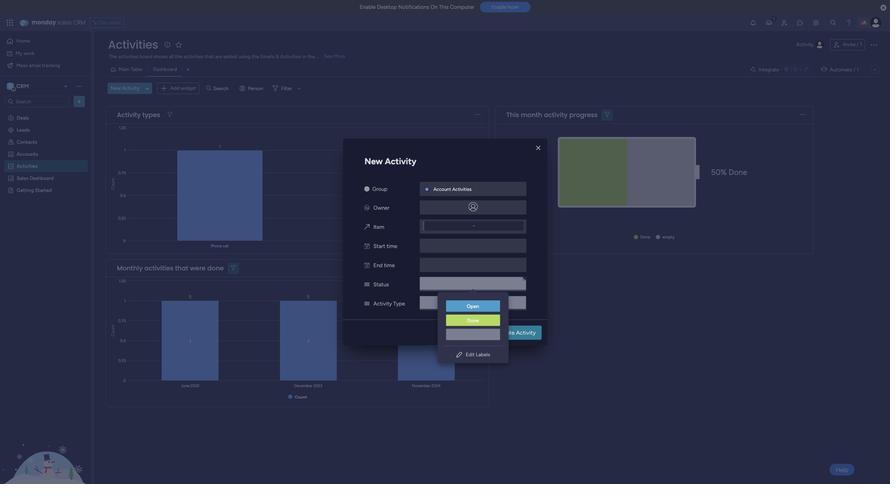 Task type: locate. For each thing, give the bounding box(es) containing it.
new activity inside button
[[111, 85, 139, 91]]

collapse board header image
[[872, 67, 878, 72]]

Search field
[[211, 84, 233, 94]]

1 vertical spatial list box
[[437, 295, 509, 346]]

1 horizontal spatial option
[[446, 329, 500, 341]]

0 vertical spatial list box
[[0, 110, 91, 292]]

0 horizontal spatial done
[[467, 318, 479, 324]]

help image
[[845, 19, 853, 26]]

this
[[439, 4, 449, 10], [506, 111, 519, 119]]

1 vertical spatial new activity
[[365, 156, 417, 166]]

main table
[[119, 66, 142, 72]]

this right on
[[439, 4, 449, 10]]

0 vertical spatial /
[[857, 42, 859, 48]]

2 dapulse date column image from the top
[[364, 262, 370, 269]]

see left plans
[[99, 20, 108, 26]]

see plans
[[99, 20, 121, 26]]

1 horizontal spatial this
[[506, 111, 519, 119]]

autopilot image
[[821, 65, 827, 74]]

1 vertical spatial time
[[384, 262, 395, 269]]

dapulse date column image for end time
[[364, 262, 370, 269]]

2 more dots image from the top
[[476, 266, 480, 271]]

crm inside workspace selection element
[[16, 83, 29, 90]]

getting
[[17, 187, 34, 193]]

deals
[[17, 115, 29, 121]]

0 vertical spatial that
[[205, 54, 214, 60]]

in
[[302, 54, 306, 60]]

sales
[[57, 18, 72, 27]]

dapulse date column image
[[364, 243, 370, 250], [364, 262, 370, 269]]

lottie animation element
[[0, 413, 91, 485]]

add widget button
[[157, 83, 199, 94]]

new activity up group
[[365, 156, 417, 166]]

1 horizontal spatial 1
[[860, 42, 862, 48]]

new inside button
[[111, 85, 121, 91]]

emails
[[260, 54, 275, 60]]

mass email tracking button
[[4, 60, 76, 71]]

the right all
[[175, 54, 182, 60]]

1 vertical spatial 1
[[857, 67, 859, 73]]

progress
[[569, 111, 598, 119]]

1 vertical spatial v2 status image
[[364, 301, 370, 307]]

activities right monthly
[[144, 264, 173, 273]]

1 right invite
[[860, 42, 862, 48]]

that left were
[[175, 264, 188, 273]]

0 vertical spatial dapulse date column image
[[364, 243, 370, 250]]

1 vertical spatial /
[[854, 67, 856, 73]]

dapulse date column image left start
[[364, 243, 370, 250]]

done left empty
[[640, 235, 650, 240]]

workspace image
[[7, 82, 14, 90]]

more dots image
[[800, 112, 805, 118]]

1 horizontal spatial v2 funnel image
[[231, 266, 236, 271]]

v2 funnel image right progress
[[605, 112, 610, 118]]

0 vertical spatial option
[[0, 111, 91, 113]]

&
[[276, 54, 279, 60]]

person
[[248, 86, 263, 92]]

this left month
[[506, 111, 519, 119]]

this month activity progress
[[506, 111, 598, 119]]

1 more dots image from the top
[[476, 112, 480, 118]]

done
[[207, 264, 224, 273]]

activities
[[118, 54, 138, 60], [184, 54, 204, 60], [144, 264, 173, 273]]

main
[[119, 66, 129, 72]]

computer
[[450, 4, 474, 10]]

1 vertical spatial that
[[175, 264, 188, 273]]

v2 search image
[[206, 85, 211, 93]]

/ inside button
[[857, 42, 859, 48]]

0 vertical spatial more dots image
[[476, 112, 480, 118]]

widget
[[181, 85, 196, 91]]

cancel
[[467, 330, 485, 336]]

2 horizontal spatial activities
[[184, 54, 204, 60]]

sales
[[17, 175, 28, 181]]

activity left "types"
[[117, 111, 141, 119]]

1 horizontal spatial see
[[324, 53, 333, 59]]

2 v2 status image from the top
[[364, 301, 370, 307]]

activity down apps image
[[797, 42, 814, 48]]

0 vertical spatial dashboard
[[153, 66, 177, 72]]

dashboard
[[153, 66, 177, 72], [30, 175, 54, 181]]

open option
[[446, 301, 500, 312]]

now!
[[508, 4, 519, 10]]

dapulse close image
[[881, 4, 887, 11]]

c
[[9, 83, 12, 89]]

1 vertical spatial crm
[[16, 83, 29, 90]]

accounts
[[17, 151, 38, 157]]

1 horizontal spatial the
[[252, 54, 259, 60]]

0 vertical spatial new
[[111, 85, 121, 91]]

1 vertical spatial option
[[446, 329, 500, 341]]

public board image
[[7, 187, 14, 194]]

new activity down the main table button
[[111, 85, 139, 91]]

0 horizontal spatial this
[[439, 4, 449, 10]]

workspace selection element
[[7, 82, 30, 91]]

1 v2 status image from the top
[[364, 282, 370, 288]]

enable
[[360, 4, 376, 10], [492, 4, 506, 10]]

account
[[434, 187, 451, 192]]

close image
[[536, 145, 541, 151]]

1 dapulse date column image from the top
[[364, 243, 370, 250]]

crm
[[73, 18, 85, 27], [16, 83, 29, 90]]

1 horizontal spatial /
[[857, 42, 859, 48]]

cancel button
[[461, 326, 490, 340]]

page.
[[316, 54, 328, 60]]

see inside see more link
[[324, 53, 333, 59]]

the right using
[[252, 54, 259, 60]]

1 right automate
[[857, 67, 859, 73]]

list box containing open
[[437, 295, 509, 346]]

v2 status image left activity type
[[364, 301, 370, 307]]

enable now! button
[[480, 2, 531, 13]]

crm right sales
[[73, 18, 85, 27]]

open
[[467, 304, 479, 310]]

automate / 1
[[830, 67, 859, 73]]

1 horizontal spatial dashboard
[[153, 66, 177, 72]]

v2 sun image
[[364, 186, 370, 192]]

new down main
[[111, 85, 121, 91]]

/ right invite
[[857, 42, 859, 48]]

0 horizontal spatial list box
[[0, 110, 91, 292]]

0 horizontal spatial option
[[0, 111, 91, 113]]

the activities board shows all the activities that are added using the emails & activities in the page.
[[109, 54, 328, 60]]

0 horizontal spatial new activity
[[111, 85, 139, 91]]

new activity
[[111, 85, 139, 91], [365, 156, 417, 166]]

that
[[205, 54, 214, 60], [175, 264, 188, 273]]

edit labels
[[466, 352, 490, 358]]

0 horizontal spatial new
[[111, 85, 121, 91]]

0 horizontal spatial crm
[[16, 83, 29, 90]]

0 vertical spatial see
[[99, 20, 108, 26]]

the right in
[[308, 54, 315, 60]]

v2 multiple person column image
[[364, 205, 370, 211]]

/ for automate
[[854, 67, 856, 73]]

1 horizontal spatial enable
[[492, 4, 506, 10]]

0 horizontal spatial activities
[[118, 54, 138, 60]]

v2 funnel image
[[167, 112, 172, 118], [605, 112, 610, 118], [231, 266, 236, 271]]

1 vertical spatial new
[[365, 156, 383, 166]]

dapulse date column image left end
[[364, 262, 370, 269]]

2 horizontal spatial v2 funnel image
[[605, 112, 610, 118]]

1 horizontal spatial activities
[[144, 264, 173, 273]]

1 horizontal spatial done
[[640, 235, 650, 240]]

Activities field
[[106, 37, 160, 53]]

leads
[[17, 127, 30, 133]]

crm right workspace 'image'
[[16, 83, 29, 90]]

automate
[[830, 67, 852, 73]]

that left are
[[205, 54, 214, 60]]

1 inside button
[[860, 42, 862, 48]]

1 for automate / 1
[[857, 67, 859, 73]]

1 horizontal spatial crm
[[73, 18, 85, 27]]

v2 status image for status
[[364, 282, 370, 288]]

using
[[239, 54, 251, 60]]

/
[[857, 42, 859, 48], [854, 67, 856, 73]]

1 vertical spatial more dots image
[[476, 266, 480, 271]]

0 vertical spatial time
[[387, 243, 397, 250]]

enable inside enable now! button
[[492, 4, 506, 10]]

new up group
[[365, 156, 383, 166]]

type
[[393, 301, 405, 307]]

v2 status image left status
[[364, 282, 370, 288]]

dapulse integrations image
[[751, 67, 756, 72]]

activities up the add view icon
[[184, 54, 204, 60]]

new
[[111, 85, 121, 91], [365, 156, 383, 166]]

1 the from the left
[[175, 54, 182, 60]]

1 horizontal spatial new activity
[[365, 156, 417, 166]]

done
[[729, 168, 747, 177], [640, 235, 650, 240], [467, 318, 479, 324]]

1 vertical spatial dapulse date column image
[[364, 262, 370, 269]]

activities for board
[[118, 54, 138, 60]]

see for see more
[[324, 53, 333, 59]]

activity right create at the right
[[516, 330, 536, 336]]

dashboard down shows
[[153, 66, 177, 72]]

v2 status image
[[364, 282, 370, 288], [364, 301, 370, 307]]

activities up the main table button
[[118, 54, 138, 60]]

activity
[[544, 111, 568, 119]]

0 horizontal spatial see
[[99, 20, 108, 26]]

2 horizontal spatial the
[[308, 54, 315, 60]]

see for see plans
[[99, 20, 108, 26]]

started
[[35, 187, 52, 193]]

see left the more
[[324, 53, 333, 59]]

mass email tracking
[[16, 62, 60, 68]]

enable left the now!
[[492, 4, 506, 10]]

the
[[175, 54, 182, 60], [252, 54, 259, 60], [308, 54, 315, 60]]

more dots image
[[476, 112, 480, 118], [476, 266, 480, 271]]

0 horizontal spatial /
[[854, 67, 856, 73]]

item
[[374, 224, 384, 230]]

v2 funnel image right "types"
[[167, 112, 172, 118]]

inbox image
[[765, 19, 773, 26]]

0 vertical spatial this
[[439, 4, 449, 10]]

0 horizontal spatial dashboard
[[30, 175, 54, 181]]

0 vertical spatial 1
[[860, 42, 862, 48]]

1 horizontal spatial list box
[[437, 295, 509, 346]]

enable for enable now!
[[492, 4, 506, 10]]

add view image
[[187, 67, 189, 72]]

activities right account
[[452, 187, 472, 192]]

2 vertical spatial done
[[467, 318, 479, 324]]

0 horizontal spatial 1
[[857, 67, 859, 73]]

start
[[374, 243, 385, 250]]

contacts
[[17, 139, 37, 145]]

activity
[[797, 42, 814, 48], [122, 85, 139, 91], [117, 111, 141, 119], [385, 156, 417, 166], [374, 301, 392, 307], [516, 330, 536, 336]]

0 horizontal spatial the
[[175, 54, 182, 60]]

see
[[99, 20, 108, 26], [324, 53, 333, 59]]

0 vertical spatial new activity
[[111, 85, 139, 91]]

time
[[387, 243, 397, 250], [384, 262, 395, 269]]

1 horizontal spatial new
[[365, 156, 383, 166]]

create activity
[[497, 330, 536, 336]]

list box
[[0, 110, 91, 292], [437, 295, 509, 346]]

types
[[142, 111, 160, 119]]

invite
[[843, 42, 856, 48]]

option down done option
[[446, 329, 500, 341]]

0 horizontal spatial enable
[[360, 4, 376, 10]]

dashboard inside button
[[153, 66, 177, 72]]

1 vertical spatial see
[[324, 53, 333, 59]]

done inside option
[[467, 318, 479, 324]]

table
[[131, 66, 142, 72]]

time right start
[[387, 243, 397, 250]]

are
[[215, 54, 222, 60]]

option
[[0, 111, 91, 113], [446, 329, 500, 341]]

0 vertical spatial v2 status image
[[364, 282, 370, 288]]

v2 status image for activity type
[[364, 301, 370, 307]]

time right end
[[384, 262, 395, 269]]

activities
[[108, 37, 158, 53], [280, 54, 301, 60], [17, 163, 38, 169], [452, 187, 472, 192]]

/ right automate
[[854, 67, 856, 73]]

v2 funnel image right done
[[231, 266, 236, 271]]

lottie animation image
[[0, 413, 91, 485]]

see inside "see plans" button
[[99, 20, 108, 26]]

enable left desktop
[[360, 4, 376, 10]]

dashboard up started
[[30, 175, 54, 181]]

activity inside popup button
[[797, 42, 814, 48]]

1 vertical spatial this
[[506, 111, 519, 119]]

option down search in workspace field in the top left of the page
[[0, 111, 91, 113]]

done right the '50%' at the top right
[[729, 168, 747, 177]]

emails settings image
[[812, 19, 820, 26]]

integrate
[[759, 67, 779, 73]]

done up cancel
[[467, 318, 479, 324]]

2 horizontal spatial done
[[729, 168, 747, 177]]

all
[[169, 54, 174, 60]]

enable desktop notifications on this computer
[[360, 4, 474, 10]]

end time
[[374, 262, 395, 269]]

0 vertical spatial crm
[[73, 18, 85, 27]]

apps image
[[797, 19, 804, 26]]



Task type: describe. For each thing, give the bounding box(es) containing it.
edit
[[466, 352, 475, 358]]

1 vertical spatial dashboard
[[30, 175, 54, 181]]

group
[[372, 186, 388, 192]]

the
[[109, 54, 117, 60]]

list box containing deals
[[0, 110, 91, 292]]

owner
[[374, 205, 390, 211]]

time for start time
[[387, 243, 397, 250]]

/ for invite
[[857, 42, 859, 48]]

activities inside new activity dialog
[[452, 187, 472, 192]]

on
[[431, 4, 438, 10]]

activity types
[[117, 111, 160, 119]]

enable for enable desktop notifications on this computer
[[360, 4, 376, 10]]

invite / 1
[[843, 42, 862, 48]]

dapulse date column image for start time
[[364, 243, 370, 250]]

0 horizontal spatial that
[[175, 264, 188, 273]]

0 horizontal spatial v2 funnel image
[[167, 112, 172, 118]]

month
[[521, 111, 542, 119]]

create activity button
[[492, 326, 542, 340]]

50% done
[[711, 168, 747, 177]]

board
[[140, 54, 152, 60]]

monday
[[32, 18, 56, 27]]

-
[[473, 223, 475, 229]]

see more link
[[323, 53, 346, 60]]

1 vertical spatial done
[[640, 235, 650, 240]]

v2 funnel image for this month activity progress
[[605, 112, 610, 118]]

my work button
[[4, 48, 76, 59]]

50%
[[711, 168, 727, 177]]

2 the from the left
[[252, 54, 259, 60]]

plans
[[109, 20, 121, 26]]

monthly
[[117, 264, 143, 273]]

dashboard button
[[148, 64, 182, 75]]

edit labels button
[[443, 350, 503, 361]]

enable now!
[[492, 4, 519, 10]]

see more
[[324, 53, 345, 59]]

desktop
[[377, 4, 397, 10]]

create
[[497, 330, 515, 336]]

3 the from the left
[[308, 54, 315, 60]]

activity type
[[374, 301, 405, 307]]

person button
[[237, 83, 267, 94]]

more dots image for monthly activities that were done
[[476, 266, 480, 271]]

mass
[[16, 62, 28, 68]]

invite / 1 button
[[830, 39, 865, 50]]

activities down accounts
[[17, 163, 38, 169]]

my
[[16, 50, 22, 56]]

notifications
[[398, 4, 429, 10]]

0 vertical spatial done
[[729, 168, 747, 177]]

invite members image
[[781, 19, 788, 26]]

new activity button
[[108, 83, 142, 94]]

home
[[16, 38, 30, 44]]

angle down image
[[146, 86, 149, 91]]

1 image
[[771, 15, 777, 23]]

v2 funnel image for monthly activities that were done
[[231, 266, 236, 271]]

new activity inside dialog
[[365, 156, 417, 166]]

activities for that
[[144, 264, 173, 273]]

sales dashboard
[[17, 175, 54, 181]]

more dots image for activity types
[[476, 112, 480, 118]]

more
[[334, 53, 345, 59]]

add to favorites image
[[175, 41, 182, 48]]

see plans button
[[90, 17, 124, 28]]

email
[[29, 62, 41, 68]]

main table button
[[108, 64, 148, 75]]

help
[[836, 467, 849, 474]]

new activity dialog
[[343, 139, 547, 366]]

time for end time
[[384, 262, 395, 269]]

start time
[[374, 243, 397, 250]]

1 horizontal spatial that
[[205, 54, 214, 60]]

home button
[[4, 36, 76, 47]]

show board description image
[[163, 41, 172, 48]]

done option
[[446, 315, 500, 326]]

work
[[24, 50, 35, 56]]

were
[[190, 264, 206, 273]]

status
[[374, 282, 389, 288]]

Search in workspace field
[[15, 98, 59, 106]]

tracking
[[42, 62, 60, 68]]

end
[[374, 262, 383, 269]]

getting started
[[17, 187, 52, 193]]

search everything image
[[830, 19, 837, 26]]

monday sales crm
[[32, 18, 85, 27]]

christina overa image
[[870, 17, 882, 28]]

activities up board
[[108, 37, 158, 53]]

labels
[[476, 352, 490, 358]]

notifications image
[[750, 19, 757, 26]]

shows
[[154, 54, 168, 60]]

activity left type on the bottom
[[374, 301, 392, 307]]

monthly activities that were done
[[117, 264, 224, 273]]

add
[[170, 85, 180, 91]]

v2 board relation small image
[[364, 224, 370, 230]]

select product image
[[6, 19, 14, 26]]

1 for invite / 1
[[860, 42, 862, 48]]

activity up group
[[385, 156, 417, 166]]

added
[[223, 54, 237, 60]]

new inside dialog
[[365, 156, 383, 166]]

filter button
[[270, 83, 303, 94]]

activities right &
[[280, 54, 301, 60]]

my work
[[16, 50, 35, 56]]

empty
[[663, 235, 675, 240]]

activity left angle down image
[[122, 85, 139, 91]]

public dashboard image
[[7, 175, 14, 182]]

activity button
[[794, 39, 827, 50]]

add widget
[[170, 85, 196, 91]]

help button
[[830, 464, 855, 476]]

account activities
[[434, 187, 472, 192]]

arrow down image
[[295, 84, 303, 93]]

list box inside new activity dialog
[[437, 295, 509, 346]]



Task type: vqa. For each thing, say whether or not it's contained in the screenshot.
Workspace selection element
yes



